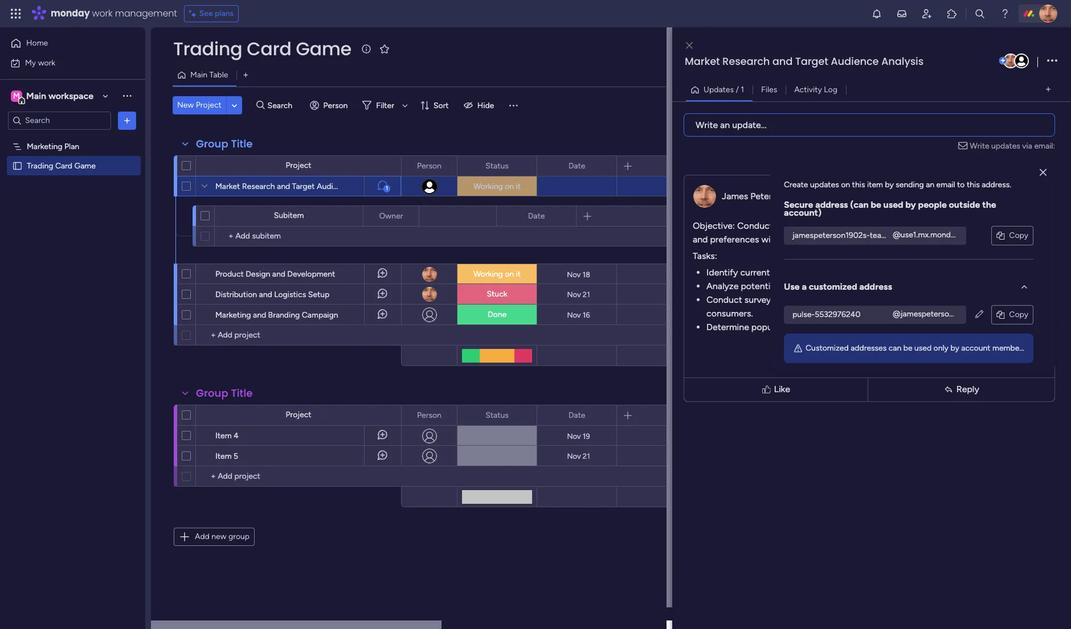 Task type: describe. For each thing, give the bounding box(es) containing it.
files button
[[753, 81, 786, 99]]

updates for write
[[992, 141, 1021, 151]]

outside
[[949, 199, 980, 210]]

1 vertical spatial market
[[215, 182, 240, 191]]

project inside button
[[196, 100, 222, 110]]

secure
[[784, 199, 813, 210]]

marketing and branding campaign
[[215, 311, 338, 320]]

date field for status
[[566, 160, 588, 172]]

audience inside the market research and target audience analysis field
[[831, 54, 879, 68]]

1 horizontal spatial an
[[926, 180, 935, 189]]

plans
[[215, 9, 234, 18]]

comprehensive
[[782, 220, 845, 231]]

Market Research and Target Audience Analysis field
[[682, 54, 997, 69]]

new project
[[177, 100, 222, 110]]

1 horizontal spatial address
[[860, 281, 892, 292]]

sort
[[434, 101, 449, 110]]

used for only
[[915, 343, 932, 353]]

home
[[26, 38, 48, 48]]

0 vertical spatial to
[[957, 180, 965, 189]]

@jamespeterson1902s-
[[893, 309, 978, 319]]

status for date
[[486, 411, 509, 420]]

create updates on this item by sending an email to this address.
[[784, 180, 1012, 189]]

group for date
[[196, 386, 228, 401]]

like button
[[687, 373, 866, 407]]

2 vertical spatial the
[[904, 322, 918, 333]]

competitors,
[[850, 267, 902, 278]]

customized
[[809, 281, 858, 292]]

market.
[[972, 322, 1002, 333]]

marketing for marketing and branding campaign
[[215, 311, 251, 320]]

main table button
[[173, 66, 237, 84]]

2 this from the left
[[967, 180, 980, 189]]

1 horizontal spatial to
[[912, 220, 920, 231]]

group title field for person
[[193, 386, 256, 401]]

envelope o image
[[959, 140, 970, 152]]

main table
[[190, 70, 228, 80]]

gather
[[855, 294, 882, 305]]

marketing plan
[[27, 142, 79, 151]]

write updates via email:
[[970, 141, 1055, 151]]

hide button
[[459, 96, 501, 115]]

like
[[774, 384, 790, 395]]

0 horizontal spatial the
[[789, 234, 802, 245]]

invite members image
[[922, 8, 933, 19]]

identify
[[923, 220, 954, 231]]

preferences.
[[901, 281, 952, 292]]

monday work management
[[51, 7, 177, 20]]

workspace image
[[11, 90, 22, 102]]

branding
[[268, 311, 300, 320]]

2 horizontal spatial market
[[921, 267, 949, 278]]

search everything image
[[975, 8, 986, 19]]

james
[[722, 191, 748, 201]]

title for date
[[231, 137, 253, 151]]

target
[[956, 220, 981, 231]]

address.
[[982, 180, 1012, 189]]

v2 search image
[[256, 99, 265, 112]]

1 21 from the top
[[583, 290, 590, 299]]

account)
[[784, 207, 822, 218]]

activity
[[795, 85, 822, 94]]

new
[[177, 100, 194, 110]]

campaign
[[302, 311, 338, 320]]

close image
[[686, 41, 693, 50]]

person button
[[305, 96, 355, 115]]

see plans
[[199, 9, 234, 18]]

monday
[[51, 7, 90, 20]]

2 vertical spatial date field
[[566, 409, 588, 422]]

and right design
[[272, 270, 285, 279]]

main for main workspace
[[26, 90, 46, 101]]

0 vertical spatial card
[[247, 36, 291, 62]]

4 nov from the top
[[567, 432, 581, 441]]

files o image for @use1.mx.monday.com
[[997, 232, 1005, 240]]

item for item 5
[[215, 452, 232, 462]]

1 vertical spatial target
[[292, 182, 315, 191]]

status field for date
[[483, 409, 512, 422]]

2m
[[1005, 187, 1016, 197]]

2 working on it from the top
[[474, 270, 521, 279]]

copy for @use1.mx.monday.com
[[1010, 231, 1029, 240]]

trends,
[[803, 267, 831, 278]]

person inside popup button
[[323, 101, 348, 110]]

1 vertical spatial research
[[242, 182, 275, 191]]

work for my
[[38, 58, 55, 68]]

game inside list box
[[74, 161, 96, 171]]

0 horizontal spatial trading
[[805, 234, 834, 245]]

an inside button
[[720, 119, 730, 130]]

2 nov 21 from the top
[[567, 452, 590, 461]]

group title field for date
[[193, 137, 256, 152]]

workspace selection element
[[11, 89, 95, 104]]

a inside objective: conduct a comprehensive market analysis to identify target demographics and preferences within the trading card industry. tasks: identify current market trends, key competitors, and market size. analyze potential customer segments and their preferences. conduct surveys or focus groups to gather direct feedback from potential consumers. determine popular themes, genres, and styles in the trading card market.
[[776, 220, 780, 231]]

create
[[784, 180, 808, 189]]

new project button
[[173, 96, 226, 115]]

1 horizontal spatial market
[[847, 220, 875, 231]]

copy for @jamespeterson1902s-team.us.monday.com
[[1010, 310, 1029, 319]]

2m link
[[995, 187, 1016, 198]]

new
[[212, 532, 227, 542]]

popular
[[752, 322, 782, 333]]

2 vertical spatial date
[[569, 411, 585, 420]]

hide
[[477, 101, 494, 110]]

4
[[234, 431, 239, 441]]

show board description image
[[359, 43, 373, 55]]

johnsmith43233@gmail.com image
[[1014, 54, 1029, 68]]

and up tasks:
[[693, 234, 708, 245]]

5
[[234, 452, 238, 462]]

members
[[993, 343, 1026, 353]]

1 horizontal spatial trading
[[920, 322, 949, 333]]

add view image
[[1046, 85, 1051, 94]]

date for owner
[[528, 211, 545, 221]]

arrow down image
[[398, 99, 412, 112]]

1 vertical spatial card
[[951, 322, 969, 333]]

reply button
[[871, 380, 1053, 399]]

write an update...
[[696, 119, 767, 130]]

filter button
[[358, 96, 412, 115]]

0 horizontal spatial audience
[[317, 182, 351, 191]]

analysis
[[878, 220, 910, 231]]

group title for date
[[196, 386, 253, 401]]

home button
[[7, 34, 123, 52]]

be for can
[[904, 343, 913, 353]]

surveys
[[745, 294, 776, 305]]

person for second person field from the top of the page
[[417, 411, 442, 420]]

updates / 1
[[704, 85, 744, 94]]

@use1.mx.monday.com
[[893, 230, 977, 240]]

can
[[889, 343, 902, 353]]

v2 edit line image
[[976, 310, 984, 320]]

date field for owner
[[525, 210, 548, 223]]

(can
[[850, 199, 869, 210]]

date for status
[[569, 161, 585, 171]]

0 vertical spatial trading
[[173, 36, 242, 62]]

plan
[[64, 142, 79, 151]]

1 working on it from the top
[[474, 182, 521, 191]]

and down design
[[259, 290, 272, 300]]

1 horizontal spatial trading card game
[[173, 36, 351, 62]]

group for person
[[196, 137, 228, 151]]

within
[[762, 234, 787, 245]]

2 person field from the top
[[414, 409, 444, 422]]

use
[[784, 281, 800, 292]]

0 vertical spatial potential
[[741, 281, 777, 292]]

log
[[824, 85, 838, 94]]

list box containing marketing plan
[[0, 134, 145, 329]]

copy button for @use1.mx.monday.com
[[992, 227, 1033, 245]]

team.us.monday.com
[[978, 309, 1054, 319]]

menu image
[[508, 100, 519, 111]]

work for monday
[[92, 7, 113, 20]]

feedback
[[910, 294, 948, 305]]

select product image
[[10, 8, 22, 19]]

project for date
[[286, 410, 312, 420]]

1 vertical spatial market research and target audience analysis
[[215, 182, 382, 191]]

customized addresses can be used only by account members
[[806, 343, 1026, 353]]

Trading Card Game field
[[170, 36, 354, 62]]

1 vertical spatial conduct
[[707, 294, 742, 305]]

nov for item 5
[[567, 452, 581, 461]]

by for used
[[906, 199, 916, 210]]

only
[[934, 343, 949, 353]]

2 working from the top
[[474, 270, 503, 279]]

current
[[741, 267, 770, 278]]

product
[[215, 270, 244, 279]]

industry.
[[856, 234, 891, 245]]

owner
[[379, 211, 403, 221]]

james peterson link
[[722, 191, 787, 201]]

public board image
[[12, 160, 23, 171]]

m
[[13, 91, 20, 101]]

styles
[[869, 322, 893, 333]]

status for person
[[486, 161, 509, 171]]



Task type: vqa. For each thing, say whether or not it's contained in the screenshot.
subscribers
no



Task type: locate. For each thing, give the bounding box(es) containing it.
1 vertical spatial date field
[[525, 210, 548, 223]]

address inside secure address (can be used by people outside the account)
[[816, 199, 848, 210]]

filter
[[376, 101, 394, 110]]

1 group title from the top
[[196, 137, 253, 151]]

1 horizontal spatial game
[[296, 36, 351, 62]]

market
[[847, 220, 875, 231], [772, 267, 801, 278], [921, 267, 949, 278]]

Person field
[[414, 160, 444, 172], [414, 409, 444, 422]]

marketing inside list box
[[27, 142, 62, 151]]

in
[[895, 322, 902, 333]]

1 title from the top
[[231, 137, 253, 151]]

options image up add view image
[[1047, 53, 1058, 69]]

1 vertical spatial person field
[[414, 409, 444, 422]]

used for by
[[884, 199, 904, 210]]

target up activity at right top
[[795, 54, 829, 68]]

21 down 19
[[583, 452, 590, 461]]

0 horizontal spatial card
[[836, 234, 854, 245]]

1 horizontal spatial analysis
[[882, 54, 924, 68]]

title for person
[[231, 386, 253, 401]]

distribution and logistics setup
[[215, 290, 330, 300]]

working on it
[[474, 182, 521, 191], [474, 270, 521, 279]]

1 horizontal spatial main
[[190, 70, 207, 80]]

update...
[[732, 119, 767, 130]]

or
[[778, 294, 786, 305]]

by for item
[[885, 180, 894, 189]]

item for item 4
[[215, 431, 232, 441]]

trading card game down marketing plan
[[27, 161, 96, 171]]

marketing for marketing plan
[[27, 142, 62, 151]]

and inside field
[[773, 54, 793, 68]]

to down segments
[[844, 294, 853, 305]]

1 vertical spatial status field
[[483, 409, 512, 422]]

trading down comprehensive
[[805, 234, 834, 245]]

2 vertical spatial person
[[417, 411, 442, 420]]

and up subitem
[[277, 182, 290, 191]]

group down new project button
[[196, 137, 228, 151]]

notifications image
[[871, 8, 883, 19]]

nov 16
[[567, 311, 590, 319]]

updates for create
[[810, 180, 839, 189]]

1 horizontal spatial research
[[723, 54, 770, 68]]

nov for marketing and branding campaign
[[567, 311, 581, 319]]

main inside button
[[190, 70, 207, 80]]

0 vertical spatial trading card game
[[173, 36, 351, 62]]

market up "use"
[[772, 267, 801, 278]]

1 horizontal spatial potential
[[972, 294, 1009, 305]]

0 vertical spatial files o image
[[997, 232, 1005, 240]]

project
[[196, 100, 222, 110], [286, 161, 312, 170], [286, 410, 312, 420]]

0 horizontal spatial trading
[[27, 161, 53, 171]]

dapulse x slim image
[[1040, 169, 1047, 177]]

done
[[488, 310, 507, 320]]

0 vertical spatial working
[[474, 182, 503, 191]]

0 horizontal spatial an
[[720, 119, 730, 130]]

analysis up the owner
[[353, 182, 382, 191]]

the inside secure address (can be used by people outside the account)
[[983, 199, 997, 210]]

group title
[[196, 137, 253, 151], [196, 386, 253, 401]]

to right the email
[[957, 180, 965, 189]]

dapulse drag 2 image
[[674, 316, 678, 329]]

group title up item 4
[[196, 386, 253, 401]]

research inside field
[[723, 54, 770, 68]]

2 vertical spatial by
[[951, 343, 960, 353]]

2 group title from the top
[[196, 386, 253, 401]]

a
[[776, 220, 780, 231], [802, 281, 807, 292]]

to left identify on the right
[[912, 220, 920, 231]]

title
[[231, 137, 253, 151], [231, 386, 253, 401]]

1 vertical spatial updates
[[810, 180, 839, 189]]

the down "2m" link
[[983, 199, 997, 210]]

pulse-5532976240
[[793, 310, 861, 319]]

people
[[918, 199, 947, 210]]

1
[[741, 85, 744, 94], [386, 185, 388, 192]]

address left (can
[[816, 199, 848, 210]]

2 group title field from the top
[[193, 386, 256, 401]]

+ Add subitem text field
[[221, 230, 312, 243]]

trading
[[173, 36, 242, 62], [27, 161, 53, 171]]

1 person field from the top
[[414, 160, 444, 172]]

target inside field
[[795, 54, 829, 68]]

2 status from the top
[[486, 411, 509, 420]]

Owner field
[[376, 210, 406, 223]]

dapulse addbtn image
[[1000, 57, 1007, 64]]

2 21 from the top
[[583, 452, 590, 461]]

nov down nov 19
[[567, 452, 581, 461]]

used down create updates on this item by sending an email to this address.
[[884, 199, 904, 210]]

write an update... button
[[684, 113, 1055, 136]]

nov 21
[[567, 290, 590, 299], [567, 452, 590, 461]]

0 vertical spatial date
[[569, 161, 585, 171]]

0 vertical spatial game
[[296, 36, 351, 62]]

add
[[195, 532, 210, 542]]

0 horizontal spatial card
[[55, 161, 72, 171]]

0 vertical spatial market
[[685, 54, 720, 68]]

design
[[246, 270, 270, 279]]

by inside secure address (can be used by people outside the account)
[[906, 199, 916, 210]]

0 vertical spatial target
[[795, 54, 829, 68]]

project for person
[[286, 161, 312, 170]]

1 right the /
[[741, 85, 744, 94]]

their
[[880, 281, 899, 292]]

address
[[816, 199, 848, 210], [860, 281, 892, 292]]

table
[[209, 70, 228, 80]]

1 vertical spatial main
[[26, 90, 46, 101]]

1 copy button from the top
[[992, 227, 1033, 245]]

used inside secure address (can be used by people outside the account)
[[884, 199, 904, 210]]

1 up the owner
[[386, 185, 388, 192]]

1 horizontal spatial be
[[904, 343, 913, 353]]

Date field
[[566, 160, 588, 172], [525, 210, 548, 223], [566, 409, 588, 422]]

sort button
[[415, 96, 456, 115]]

title down angle down icon at top left
[[231, 137, 253, 151]]

1 status field from the top
[[483, 160, 512, 172]]

0 vertical spatial group title field
[[193, 137, 256, 152]]

0 horizontal spatial by
[[885, 180, 894, 189]]

be right (can
[[871, 199, 882, 210]]

research up the /
[[723, 54, 770, 68]]

main inside workspace selection 'element'
[[26, 90, 46, 101]]

person for 2nd person field from the bottom of the page
[[417, 161, 442, 171]]

direct
[[884, 294, 908, 305]]

1 vertical spatial trading
[[920, 322, 949, 333]]

0 vertical spatial item
[[215, 431, 232, 441]]

option
[[0, 136, 145, 138]]

game left show board description image
[[296, 36, 351, 62]]

21
[[583, 290, 590, 299], [583, 452, 590, 461]]

1 vertical spatial to
[[912, 220, 920, 231]]

1 vertical spatial address
[[860, 281, 892, 292]]

add to favorites image
[[379, 43, 390, 54]]

activity log
[[795, 85, 838, 94]]

nov down nov 18
[[567, 290, 581, 299]]

game
[[296, 36, 351, 62], [74, 161, 96, 171]]

nov 19
[[567, 432, 590, 441]]

status
[[486, 161, 509, 171], [486, 411, 509, 420]]

16
[[583, 311, 590, 319]]

a right "use"
[[802, 281, 807, 292]]

2 nov from the top
[[567, 290, 581, 299]]

an left the email
[[926, 180, 935, 189]]

tasks:
[[693, 250, 717, 261]]

1 copy from the top
[[1010, 231, 1029, 240]]

0 vertical spatial write
[[696, 119, 718, 130]]

reply
[[957, 384, 980, 395]]

audience left 1 button
[[317, 182, 351, 191]]

help image
[[1000, 8, 1011, 19]]

marketing down the distribution
[[215, 311, 251, 320]]

trading card game up add view icon
[[173, 36, 351, 62]]

1 horizontal spatial by
[[906, 199, 916, 210]]

product design and development
[[215, 270, 335, 279]]

my work button
[[7, 54, 123, 72]]

1 horizontal spatial a
[[802, 281, 807, 292]]

1 status from the top
[[486, 161, 509, 171]]

5 nov from the top
[[567, 452, 581, 461]]

conduct down analyze
[[707, 294, 742, 305]]

1 vertical spatial 21
[[583, 452, 590, 461]]

2 vertical spatial project
[[286, 410, 312, 420]]

0 horizontal spatial james peterson image
[[1004, 54, 1018, 68]]

this left item
[[852, 180, 865, 189]]

determine
[[707, 322, 749, 333]]

updates / 1 button
[[686, 81, 753, 99]]

copy up members
[[1010, 310, 1029, 319]]

1 inside button
[[741, 85, 744, 94]]

status field for person
[[483, 160, 512, 172]]

2 status field from the top
[[483, 409, 512, 422]]

19
[[583, 432, 590, 441]]

0 horizontal spatial used
[[884, 199, 904, 210]]

address down competitors,
[[860, 281, 892, 292]]

potential up surveys
[[741, 281, 777, 292]]

trading card game inside list box
[[27, 161, 96, 171]]

1 this from the left
[[852, 180, 865, 189]]

2 copy button from the top
[[992, 306, 1033, 324]]

1 vertical spatial trading
[[27, 161, 53, 171]]

audience up log
[[831, 54, 879, 68]]

this up outside
[[967, 180, 980, 189]]

2 title from the top
[[231, 386, 253, 401]]

0 vertical spatial copy button
[[992, 227, 1033, 245]]

and up gather
[[863, 281, 878, 292]]

james peterson image
[[1040, 5, 1058, 23], [1004, 54, 1018, 68]]

1 vertical spatial it
[[516, 270, 521, 279]]

by right only
[[951, 343, 960, 353]]

updates right create
[[810, 180, 839, 189]]

1 item from the top
[[215, 431, 232, 441]]

+ Add project text field
[[202, 470, 294, 484]]

group title for person
[[196, 137, 253, 151]]

by down sending
[[906, 199, 916, 210]]

target up subitem
[[292, 182, 315, 191]]

1 vertical spatial nov 21
[[567, 452, 590, 461]]

workspace options image
[[121, 90, 133, 102]]

files o image down demographics
[[997, 232, 1005, 240]]

copy button down 2m
[[992, 227, 1033, 245]]

1 vertical spatial card
[[55, 161, 72, 171]]

0 vertical spatial person field
[[414, 160, 444, 172]]

Search field
[[265, 97, 299, 113]]

@jamespeterson1902s-team.us.monday.com
[[893, 309, 1054, 319]]

addresses
[[851, 343, 887, 353]]

1 vertical spatial item
[[215, 452, 232, 462]]

nov left 19
[[567, 432, 581, 441]]

1 horizontal spatial marketing
[[215, 311, 251, 320]]

/
[[736, 85, 739, 94]]

0 horizontal spatial a
[[776, 220, 780, 231]]

1 vertical spatial james peterson image
[[1004, 54, 1018, 68]]

0 horizontal spatial market research and target audience analysis
[[215, 182, 382, 191]]

card up add view icon
[[247, 36, 291, 62]]

1 vertical spatial a
[[802, 281, 807, 292]]

2 horizontal spatial the
[[983, 199, 997, 210]]

customer
[[780, 281, 819, 292]]

analyze
[[707, 281, 739, 292]]

1 vertical spatial copy
[[1010, 310, 1029, 319]]

james peterson image right help icon
[[1040, 5, 1058, 23]]

1 nov 21 from the top
[[567, 290, 590, 299]]

add view image
[[244, 71, 248, 80]]

distribution
[[215, 290, 257, 300]]

genres,
[[820, 322, 849, 333]]

work inside my work button
[[38, 58, 55, 68]]

0 horizontal spatial address
[[816, 199, 848, 210]]

and up files
[[773, 54, 793, 68]]

1 it from the top
[[516, 182, 521, 191]]

card down plan in the top left of the page
[[55, 161, 72, 171]]

main for main table
[[190, 70, 207, 80]]

0 horizontal spatial analysis
[[353, 182, 382, 191]]

used left only
[[915, 343, 932, 353]]

be
[[871, 199, 882, 210], [904, 343, 913, 353]]

james peterson image down help icon
[[1004, 54, 1018, 68]]

0 horizontal spatial be
[[871, 199, 882, 210]]

0 horizontal spatial main
[[26, 90, 46, 101]]

market up the preferences.
[[921, 267, 949, 278]]

trading card game
[[173, 36, 351, 62], [27, 161, 96, 171]]

trading up main table
[[173, 36, 242, 62]]

card inside list box
[[55, 161, 72, 171]]

Search in workspace field
[[24, 114, 95, 127]]

the right 'in'
[[904, 322, 918, 333]]

options image
[[1047, 53, 1058, 69], [121, 115, 133, 126]]

1 button
[[364, 176, 401, 197]]

nov left 16
[[567, 311, 581, 319]]

1 inside button
[[386, 185, 388, 192]]

conduct up within
[[738, 220, 773, 231]]

game down plan in the top left of the page
[[74, 161, 96, 171]]

by right item
[[885, 180, 894, 189]]

analysis inside field
[[882, 54, 924, 68]]

18
[[583, 270, 590, 279]]

and up + add project text box
[[253, 311, 266, 320]]

analysis down inbox "icon"
[[882, 54, 924, 68]]

nov for product design and development
[[567, 270, 581, 279]]

angle down image
[[232, 101, 237, 110]]

1 vertical spatial 1
[[386, 185, 388, 192]]

files o image
[[997, 232, 1005, 240], [997, 311, 1005, 319]]

be right can
[[904, 343, 913, 353]]

groups
[[814, 294, 842, 305]]

group title field up item 4
[[193, 386, 256, 401]]

main left 'table' at the left top of the page
[[190, 70, 207, 80]]

card
[[247, 36, 291, 62], [55, 161, 72, 171]]

the right within
[[789, 234, 802, 245]]

updates
[[992, 141, 1021, 151], [810, 180, 839, 189]]

1 horizontal spatial market
[[685, 54, 720, 68]]

logistics
[[274, 290, 306, 300]]

trading down @jamespeterson1902s- in the right of the page
[[920, 322, 949, 333]]

files o image for @jamespeterson1902s-team.us.monday.com
[[997, 311, 1005, 319]]

item 4
[[215, 431, 239, 441]]

be for (can
[[871, 199, 882, 210]]

team_pulse_5532976240_0672e3b06724adf2ca40__519
[[870, 231, 1071, 240]]

james peterson
[[722, 191, 787, 201]]

2 group from the top
[[196, 386, 228, 401]]

title up 4
[[231, 386, 253, 401]]

activity log button
[[786, 81, 846, 99]]

item left 4
[[215, 431, 232, 441]]

2 horizontal spatial by
[[951, 343, 960, 353]]

use a customized address
[[784, 281, 892, 292]]

and left styles
[[852, 322, 867, 333]]

0 vertical spatial card
[[836, 234, 854, 245]]

1 nov from the top
[[567, 270, 581, 279]]

0 vertical spatial main
[[190, 70, 207, 80]]

0 vertical spatial conduct
[[738, 220, 773, 231]]

stuck
[[487, 290, 508, 299]]

card
[[836, 234, 854, 245], [951, 322, 969, 333]]

5532976240
[[815, 310, 861, 319]]

0 vertical spatial group title
[[196, 137, 253, 151]]

by
[[885, 180, 894, 189], [906, 199, 916, 210], [951, 343, 960, 353]]

card down "@jamespeterson1902s-team.us.monday.com"
[[951, 322, 969, 333]]

write
[[696, 119, 718, 130], [970, 141, 990, 151]]

0 vertical spatial james peterson image
[[1040, 5, 1058, 23]]

updates
[[704, 85, 734, 94]]

market inside field
[[685, 54, 720, 68]]

trading inside list box
[[27, 161, 53, 171]]

1 vertical spatial status
[[486, 411, 509, 420]]

1 working from the top
[[474, 182, 503, 191]]

0 vertical spatial options image
[[1047, 53, 1058, 69]]

secure address (can be used by people outside the account)
[[784, 199, 997, 218]]

market research and target audience analysis up subitem
[[215, 182, 382, 191]]

0 vertical spatial date field
[[566, 160, 588, 172]]

2 files o image from the top
[[997, 311, 1005, 319]]

copy button for @jamespeterson1902s-team.us.monday.com
[[992, 306, 1033, 324]]

0 horizontal spatial options image
[[121, 115, 133, 126]]

1 vertical spatial options image
[[121, 115, 133, 126]]

see plans button
[[184, 5, 239, 22]]

0 vertical spatial group
[[196, 137, 228, 151]]

0 horizontal spatial research
[[242, 182, 275, 191]]

item left 5
[[215, 452, 232, 462]]

nov 18
[[567, 270, 590, 279]]

1 vertical spatial person
[[417, 161, 442, 171]]

1 group title field from the top
[[193, 137, 256, 152]]

segments
[[821, 281, 861, 292]]

2 item from the top
[[215, 452, 232, 462]]

market research and target audience analysis up activity at right top
[[685, 54, 924, 68]]

+ Add project text field
[[202, 329, 294, 343]]

0 vertical spatial nov 21
[[567, 290, 590, 299]]

2 horizontal spatial to
[[957, 180, 965, 189]]

working
[[474, 182, 503, 191], [474, 270, 503, 279]]

files
[[761, 85, 777, 94]]

1 horizontal spatial audience
[[831, 54, 879, 68]]

0 vertical spatial it
[[516, 182, 521, 191]]

Status field
[[483, 160, 512, 172], [483, 409, 512, 422]]

nov left 18
[[567, 270, 581, 279]]

21 down 18
[[583, 290, 590, 299]]

be inside secure address (can be used by people outside the account)
[[871, 199, 882, 210]]

3 nov from the top
[[567, 311, 581, 319]]

1 group from the top
[[196, 137, 228, 151]]

market research and target audience analysis inside field
[[685, 54, 924, 68]]

nov 21 down nov 18
[[567, 290, 590, 299]]

list box
[[0, 134, 145, 329]]

management
[[115, 7, 177, 20]]

1 vertical spatial trading card game
[[27, 161, 96, 171]]

updates left via
[[992, 141, 1021, 151]]

nov 21 down nov 19
[[567, 452, 590, 461]]

date
[[569, 161, 585, 171], [528, 211, 545, 221], [569, 411, 585, 420]]

2 vertical spatial to
[[844, 294, 853, 305]]

0 vertical spatial analysis
[[882, 54, 924, 68]]

work right monday
[[92, 7, 113, 20]]

1 files o image from the top
[[997, 232, 1005, 240]]

1 horizontal spatial target
[[795, 54, 829, 68]]

development
[[287, 270, 335, 279]]

2 copy from the top
[[1010, 310, 1029, 319]]

write for write an update...
[[696, 119, 718, 130]]

a up within
[[776, 220, 780, 231]]

1 horizontal spatial the
[[904, 322, 918, 333]]

1 vertical spatial copy button
[[992, 306, 1033, 324]]

research up subitem
[[242, 182, 275, 191]]

item 5
[[215, 452, 238, 462]]

options image down workspace options "image" on the left top of page
[[121, 115, 133, 126]]

copy down 2m
[[1010, 231, 1029, 240]]

write inside button
[[696, 119, 718, 130]]

write for write updates via email:
[[970, 141, 990, 151]]

main right "workspace" 'image'
[[26, 90, 46, 101]]

group title field down angle down icon at top left
[[193, 137, 256, 152]]

work right my
[[38, 58, 55, 68]]

an left update...
[[720, 119, 730, 130]]

potential up 'v2 edit line' icon on the right of the page
[[972, 294, 1009, 305]]

inbox image
[[896, 8, 908, 19]]

copy button right 'v2 edit line' icon on the right of the page
[[992, 306, 1033, 324]]

write down updates / 1 button
[[696, 119, 718, 130]]

card left industry. on the right of page
[[836, 234, 854, 245]]

1 vertical spatial working
[[474, 270, 503, 279]]

files o image up market.
[[997, 311, 1005, 319]]

email:
[[1035, 141, 1055, 151]]

Group Title field
[[193, 137, 256, 152], [193, 386, 256, 401]]

0 horizontal spatial work
[[38, 58, 55, 68]]

0 horizontal spatial market
[[772, 267, 801, 278]]

add new group button
[[174, 528, 255, 547]]

trading right public board image at left
[[27, 161, 53, 171]]

it
[[516, 182, 521, 191], [516, 270, 521, 279]]

group title down angle down icon at top left
[[196, 137, 253, 151]]

0 vertical spatial market research and target audience analysis
[[685, 54, 924, 68]]

item
[[867, 180, 883, 189]]

marketing left plan in the top left of the page
[[27, 142, 62, 151]]

apps image
[[947, 8, 958, 19]]

group up item 4
[[196, 386, 228, 401]]

market up industry. on the right of page
[[847, 220, 875, 231]]

0 vertical spatial the
[[983, 199, 997, 210]]

0 vertical spatial updates
[[992, 141, 1021, 151]]

group
[[228, 532, 250, 542]]

2 it from the top
[[516, 270, 521, 279]]

write up the address.
[[970, 141, 990, 151]]

and up the preferences.
[[904, 267, 919, 278]]



